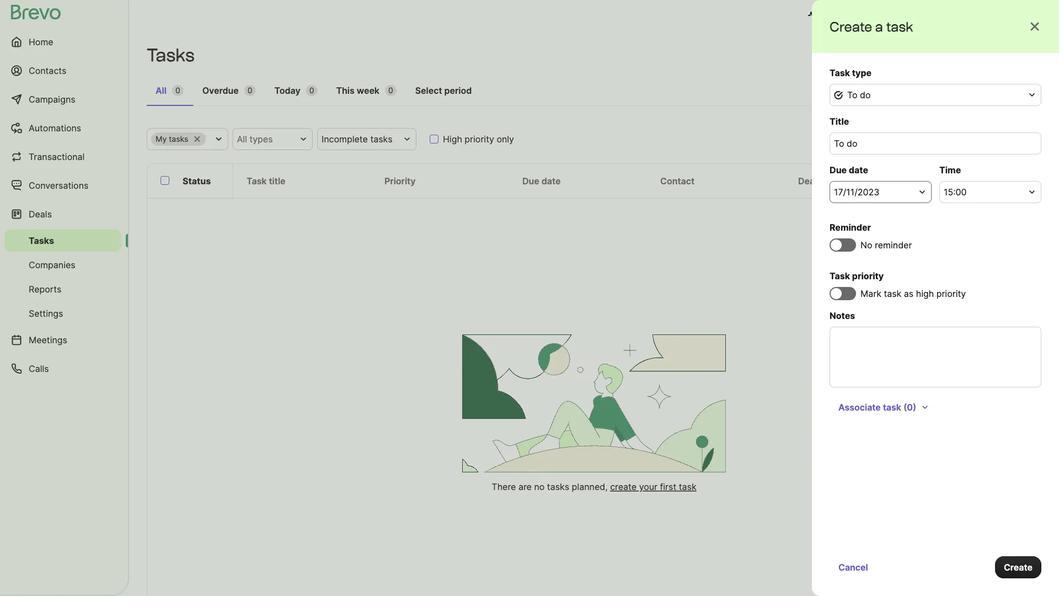 Task type: describe. For each thing, give the bounding box(es) containing it.
this
[[336, 85, 355, 96]]

conversations link
[[4, 172, 121, 199]]

deals
[[29, 209, 52, 219]]

No reminder checkbox
[[830, 238, 857, 252]]

task priority
[[830, 270, 884, 281]]

a inside create a task button
[[1008, 50, 1013, 60]]

home link
[[4, 29, 121, 55]]

0 vertical spatial create
[[830, 18, 873, 34]]

settings link
[[4, 302, 121, 325]]

no
[[861, 240, 873, 250]]

campaigns
[[29, 94, 75, 105]]

all types button
[[233, 128, 313, 150]]

deal
[[799, 176, 818, 186]]

2 horizontal spatial tasks
[[547, 481, 570, 492]]

select
[[415, 85, 442, 96]]

all for all types
[[237, 134, 247, 144]]

task inside create a task button
[[1015, 50, 1033, 60]]

Notes text field
[[830, 327, 1042, 387]]

companies
[[29, 259, 75, 270]]

this week
[[336, 85, 380, 96]]

create a task dialog
[[813, 0, 1060, 596]]

task inside associate task (0) button
[[884, 402, 902, 413]]

tab list containing all
[[147, 79, 1042, 106]]

create
[[611, 481, 637, 492]]

(0)
[[904, 402, 917, 413]]

my
[[156, 134, 167, 144]]

17/11/2023
[[835, 187, 880, 197]]

title
[[830, 116, 850, 127]]

overdue
[[202, 85, 239, 96]]

no reminder
[[861, 240, 913, 250]]

tasks for incomplete tasks
[[371, 134, 393, 144]]

select period
[[415, 85, 472, 96]]

to do button
[[830, 84, 1042, 106]]

are
[[519, 481, 532, 492]]

automations link
[[4, 115, 121, 141]]

plan
[[869, 10, 888, 21]]

all types
[[237, 134, 273, 144]]

transactional
[[29, 151, 85, 162]]

settings
[[29, 308, 63, 319]]

usage and plan
[[822, 10, 888, 21]]

there are no tasks planned, create your first task
[[492, 481, 697, 492]]

0 for today
[[309, 86, 314, 95]]

my tasks button
[[147, 128, 228, 150]]

deals link
[[4, 201, 121, 227]]

0 horizontal spatial due date
[[523, 176, 561, 186]]

0 vertical spatial tasks
[[147, 44, 195, 66]]

incomplete
[[322, 134, 368, 144]]

due date inside create a task "dialog"
[[830, 164, 869, 175]]

types
[[250, 134, 273, 144]]

high priority only
[[443, 134, 514, 144]]

my tasks
[[156, 134, 188, 144]]

first
[[660, 481, 677, 492]]

associate task (0)
[[839, 402, 917, 413]]

task for task title
[[247, 176, 267, 186]]

high
[[917, 288, 935, 299]]

period
[[445, 85, 472, 96]]

Mark task as high priority checkbox
[[830, 287, 857, 300]]

contacts
[[29, 65, 66, 76]]

planned,
[[572, 481, 608, 492]]

2 vertical spatial priority
[[937, 288, 967, 299]]

cancel
[[839, 562, 869, 573]]

priority
[[385, 176, 416, 186]]

transactional link
[[4, 144, 121, 170]]

0 for overdue
[[248, 86, 253, 95]]

incomplete tasks button
[[317, 128, 417, 150]]

notes
[[830, 310, 856, 321]]



Task type: locate. For each thing, give the bounding box(es) containing it.
to do
[[848, 89, 871, 100]]

all inside popup button
[[237, 134, 247, 144]]

priority for high
[[465, 134, 495, 144]]

1 vertical spatial due date
[[523, 176, 561, 186]]

0 right overdue at left
[[248, 86, 253, 95]]

task for task priority
[[830, 270, 851, 281]]

task for task type
[[830, 67, 851, 78]]

contacts link
[[4, 57, 121, 84]]

2 vertical spatial create
[[1005, 562, 1033, 573]]

contact
[[661, 176, 695, 186]]

create your first task link
[[611, 481, 697, 492]]

status
[[183, 176, 211, 186]]

reports
[[29, 284, 61, 294]]

to
[[848, 89, 858, 100]]

tasks right incomplete
[[371, 134, 393, 144]]

priority up 'mark'
[[853, 270, 884, 281]]

tasks
[[371, 134, 393, 144], [169, 134, 188, 144], [547, 481, 570, 492]]

do
[[861, 89, 871, 100]]

tab list
[[147, 79, 1042, 106]]

1 vertical spatial tasks
[[29, 235, 54, 246]]

create a task inside "dialog"
[[830, 18, 914, 34]]

17/11/2023 button
[[830, 181, 932, 203]]

0 right today
[[309, 86, 314, 95]]

meetings
[[29, 335, 67, 345]]

reminder
[[830, 222, 872, 233]]

mark task as high priority
[[861, 288, 967, 299]]

your
[[640, 481, 658, 492]]

3 0 from the left
[[309, 86, 314, 95]]

15:00
[[944, 187, 967, 197]]

0 horizontal spatial date
[[542, 176, 561, 186]]

task
[[830, 67, 851, 78], [247, 176, 267, 186], [830, 270, 851, 281]]

create
[[830, 18, 873, 34], [977, 50, 1006, 60], [1005, 562, 1033, 573]]

no
[[535, 481, 545, 492]]

all up the my
[[156, 85, 167, 96]]

create a task inside button
[[977, 50, 1033, 60]]

a inside create a task "dialog"
[[876, 18, 884, 34]]

0 vertical spatial date
[[849, 164, 869, 175]]

0 vertical spatial due date
[[830, 164, 869, 175]]

0 horizontal spatial a
[[876, 18, 884, 34]]

usage and plan button
[[800, 4, 896, 26]]

create a task button
[[968, 44, 1042, 66]]

all
[[156, 85, 167, 96], [237, 134, 247, 144]]

0 horizontal spatial all
[[156, 85, 167, 96]]

2 vertical spatial task
[[830, 270, 851, 281]]

tasks inside popup button
[[169, 134, 188, 144]]

0 horizontal spatial create a task
[[830, 18, 914, 34]]

incomplete tasks
[[322, 134, 393, 144]]

2 0 from the left
[[248, 86, 253, 95]]

mark
[[861, 288, 882, 299]]

priority right high
[[937, 288, 967, 299]]

task left title
[[247, 176, 267, 186]]

0 for all
[[175, 86, 180, 95]]

there
[[492, 481, 516, 492]]

0 horizontal spatial priority
[[465, 134, 495, 144]]

1 vertical spatial date
[[542, 176, 561, 186]]

home
[[29, 36, 53, 47]]

0 vertical spatial task
[[830, 67, 851, 78]]

cancel button
[[830, 556, 878, 578]]

Search a task search field
[[877, 128, 1042, 150]]

4 0 from the left
[[389, 86, 393, 95]]

campaigns link
[[4, 86, 121, 113]]

0 horizontal spatial tasks
[[29, 235, 54, 246]]

due inside create a task "dialog"
[[830, 164, 847, 175]]

priority left only at top
[[465, 134, 495, 144]]

15:00 button
[[940, 181, 1042, 203]]

date inside create a task "dialog"
[[849, 164, 869, 175]]

1 vertical spatial due
[[523, 176, 540, 186]]

meetings link
[[4, 327, 121, 353]]

1 vertical spatial create a task
[[977, 50, 1033, 60]]

as
[[905, 288, 914, 299]]

task
[[887, 18, 914, 34], [1015, 50, 1033, 60], [885, 288, 902, 299], [884, 402, 902, 413], [679, 481, 697, 492]]

0 left overdue at left
[[175, 86, 180, 95]]

1 horizontal spatial a
[[1008, 50, 1013, 60]]

all left types
[[237, 134, 247, 144]]

time
[[940, 164, 962, 175]]

0 for this week
[[389, 86, 393, 95]]

1 horizontal spatial due
[[830, 164, 847, 175]]

priority for task
[[853, 270, 884, 281]]

task title
[[247, 176, 286, 186]]

1 vertical spatial all
[[237, 134, 247, 144]]

company
[[937, 176, 977, 186]]

reports link
[[4, 278, 121, 300]]

tasks for my tasks
[[169, 134, 188, 144]]

priority
[[465, 134, 495, 144], [853, 270, 884, 281], [937, 288, 967, 299]]

usage
[[822, 10, 849, 21]]

select period link
[[407, 79, 481, 105]]

1 horizontal spatial date
[[849, 164, 869, 175]]

due date
[[830, 164, 869, 175], [523, 176, 561, 186]]

a
[[876, 18, 884, 34], [1008, 50, 1013, 60]]

1 horizontal spatial due date
[[830, 164, 869, 175]]

0 right 'week'
[[389, 86, 393, 95]]

0 vertical spatial due
[[830, 164, 847, 175]]

0 vertical spatial priority
[[465, 134, 495, 144]]

1 vertical spatial task
[[247, 176, 267, 186]]

0
[[175, 86, 180, 95], [248, 86, 253, 95], [309, 86, 314, 95], [389, 86, 393, 95]]

today
[[275, 85, 301, 96]]

task type
[[830, 67, 872, 78]]

tasks link
[[4, 230, 121, 252]]

only
[[497, 134, 514, 144]]

associate task (0) button
[[830, 396, 939, 418]]

conversations
[[29, 180, 89, 191]]

calls link
[[4, 355, 121, 382]]

date
[[849, 164, 869, 175], [542, 176, 561, 186]]

1 vertical spatial a
[[1008, 50, 1013, 60]]

title
[[269, 176, 286, 186]]

1 horizontal spatial all
[[237, 134, 247, 144]]

task left type
[[830, 67, 851, 78]]

create button
[[996, 556, 1042, 578]]

reminder
[[876, 240, 913, 250]]

2 horizontal spatial priority
[[937, 288, 967, 299]]

1 vertical spatial priority
[[853, 270, 884, 281]]

and
[[851, 10, 867, 21]]

associate
[[839, 402, 881, 413]]

1 vertical spatial create
[[977, 50, 1006, 60]]

1 horizontal spatial tasks
[[371, 134, 393, 144]]

tasks inside popup button
[[371, 134, 393, 144]]

type
[[853, 67, 872, 78]]

companies link
[[4, 254, 121, 276]]

0 vertical spatial a
[[876, 18, 884, 34]]

calls
[[29, 363, 49, 374]]

0 horizontal spatial due
[[523, 176, 540, 186]]

0 horizontal spatial tasks
[[169, 134, 188, 144]]

high
[[443, 134, 462, 144]]

1 horizontal spatial create a task
[[977, 50, 1033, 60]]

tasks
[[147, 44, 195, 66], [29, 235, 54, 246]]

all for all
[[156, 85, 167, 96]]

due
[[830, 164, 847, 175], [523, 176, 540, 186]]

week
[[357, 85, 380, 96]]

task up mark task as high priority option
[[830, 270, 851, 281]]

1 0 from the left
[[175, 86, 180, 95]]

tasks right the no
[[547, 481, 570, 492]]

1 horizontal spatial priority
[[853, 270, 884, 281]]

tasks right the my
[[169, 134, 188, 144]]

1 horizontal spatial tasks
[[147, 44, 195, 66]]

0 vertical spatial all
[[156, 85, 167, 96]]

Title text field
[[830, 132, 1042, 155]]

0 vertical spatial create a task
[[830, 18, 914, 34]]

automations
[[29, 123, 81, 133]]



Task type: vqa. For each thing, say whether or not it's contained in the screenshot.
0
yes



